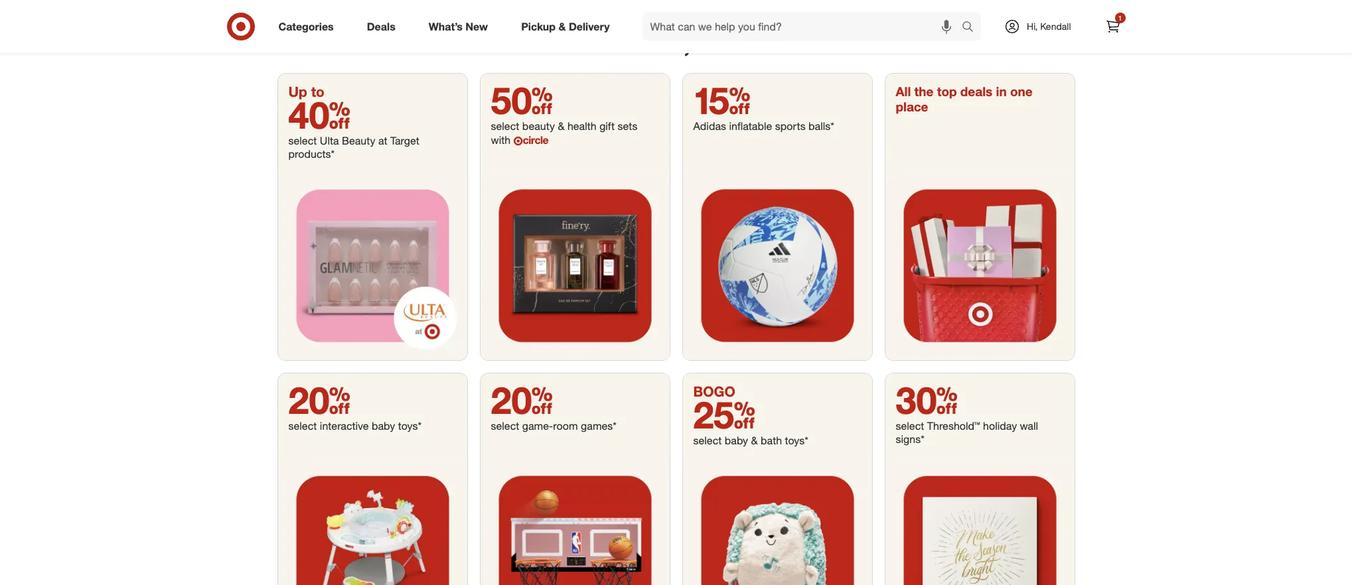 Task type: describe. For each thing, give the bounding box(es) containing it.
select for select ulta beauty at target products*
[[289, 134, 317, 148]]

games*
[[581, 420, 617, 433]]

in
[[996, 84, 1007, 99]]

40
[[289, 93, 351, 138]]

hi,
[[1027, 21, 1038, 32]]

kendall
[[1041, 21, 1071, 32]]

deals
[[961, 84, 993, 99]]

up
[[289, 83, 307, 100]]

deals link
[[356, 12, 412, 41]]

30
[[896, 378, 958, 423]]

adidas
[[694, 120, 726, 133]]

pickup
[[521, 20, 556, 33]]

holiday
[[984, 420, 1017, 433]]

up to
[[289, 83, 325, 100]]

1 vertical spatial baby
[[725, 435, 748, 448]]

holiday wall signs*
[[896, 420, 1039, 446]]

threshold
[[928, 420, 975, 433]]

save
[[593, 29, 649, 59]]

select baby & bath toys*
[[694, 435, 809, 448]]

what's
[[429, 20, 463, 33]]

1 link
[[1099, 12, 1128, 41]]

sets
[[618, 120, 638, 133]]

select ulta beauty at target products*
[[289, 134, 420, 161]]

with
[[491, 134, 511, 147]]

interactive
[[320, 420, 369, 433]]

all the top deals in one place link
[[886, 74, 1075, 361]]

new
[[466, 20, 488, 33]]

15
[[694, 78, 751, 123]]

place
[[896, 99, 929, 114]]

all
[[896, 84, 911, 99]]

hi, kendall
[[1027, 21, 1071, 32]]

save on, saver
[[593, 29, 760, 59]]

baby inside 20 select interactive baby toys*
[[372, 420, 395, 433]]

0 vertical spatial &
[[559, 20, 566, 33]]

sports
[[775, 120, 806, 133]]

what's new
[[429, 20, 488, 33]]

select inside 20 select game-room games*
[[491, 420, 520, 433]]



Task type: locate. For each thing, give the bounding box(es) containing it.
deals
[[367, 20, 396, 33]]

select inside select ulta beauty at target products*
[[289, 134, 317, 148]]

toys*
[[398, 420, 422, 433], [785, 435, 809, 448]]

toys* inside 20 select interactive baby toys*
[[398, 420, 422, 433]]

inflatable
[[729, 120, 772, 133]]

products*
[[289, 148, 335, 161]]

0 vertical spatial toys*
[[398, 420, 422, 433]]

0 horizontal spatial toys*
[[398, 420, 422, 433]]

select
[[491, 120, 520, 133], [289, 134, 317, 148], [289, 420, 317, 433], [491, 420, 520, 433], [896, 420, 925, 433], [694, 435, 722, 448]]

select left game-
[[491, 420, 520, 433]]

select beauty & health gift sets with
[[491, 120, 638, 147]]

20 for 20 select game-room games*
[[491, 378, 553, 423]]

categories link
[[267, 12, 350, 41]]

&
[[559, 20, 566, 33], [558, 120, 565, 133], [751, 435, 758, 448]]

0 horizontal spatial 20
[[289, 378, 351, 423]]

2 vertical spatial &
[[751, 435, 758, 448]]

to
[[311, 83, 325, 100]]

20 select interactive baby toys*
[[289, 378, 422, 433]]

top
[[937, 84, 957, 99]]

™
[[975, 420, 981, 433]]

saver
[[697, 29, 760, 59]]

select left threshold
[[896, 420, 925, 433]]

select left interactive
[[289, 420, 317, 433]]

20 select game-room games*
[[491, 378, 617, 433]]

15 adidas inflatable sports balls*
[[694, 78, 835, 133]]

20 for 20 select interactive baby toys*
[[289, 378, 351, 423]]

search button
[[956, 12, 988, 44]]

toys* for 20
[[398, 420, 422, 433]]

what's new link
[[418, 12, 505, 41]]

2 20 from the left
[[491, 378, 553, 423]]

& for select beauty & health gift sets with
[[558, 120, 565, 133]]

balls*
[[809, 120, 835, 133]]

toys* for select
[[785, 435, 809, 448]]

select left ulta
[[289, 134, 317, 148]]

& left health
[[558, 120, 565, 133]]

room
[[553, 420, 578, 433]]

health
[[568, 120, 597, 133]]

What can we help you find? suggestions appear below search field
[[643, 12, 966, 41]]

toys* right bath
[[785, 435, 809, 448]]

beauty
[[523, 120, 555, 133]]

select for select baby & bath toys*
[[694, 435, 722, 448]]

select for select threshold ™
[[896, 420, 925, 433]]

delivery
[[569, 20, 610, 33]]

select down bogo
[[694, 435, 722, 448]]

bath
[[761, 435, 782, 448]]

1 vertical spatial toys*
[[785, 435, 809, 448]]

1 horizontal spatial 20
[[491, 378, 553, 423]]

game-
[[523, 420, 553, 433]]

50
[[491, 78, 553, 123]]

1 vertical spatial &
[[558, 120, 565, 133]]

beauty
[[342, 134, 376, 148]]

select for select beauty & health gift sets with
[[491, 120, 520, 133]]

the
[[915, 84, 934, 99]]

on,
[[655, 29, 691, 59]]

select inside 20 select interactive baby toys*
[[289, 420, 317, 433]]

select up with
[[491, 120, 520, 133]]

baby left bath
[[725, 435, 748, 448]]

search
[[956, 21, 988, 34]]

& for select baby & bath toys*
[[751, 435, 758, 448]]

toys* right interactive
[[398, 420, 422, 433]]

0 vertical spatial baby
[[372, 420, 395, 433]]

1 20 from the left
[[289, 378, 351, 423]]

ulta
[[320, 134, 339, 148]]

target
[[390, 134, 420, 148]]

gift
[[600, 120, 615, 133]]

baby right interactive
[[372, 420, 395, 433]]

all the top deals in one place
[[896, 84, 1033, 114]]

20 inside 20 select interactive baby toys*
[[289, 378, 351, 423]]

pickup & delivery
[[521, 20, 610, 33]]

one
[[1011, 84, 1033, 99]]

& inside select beauty & health gift sets with
[[558, 120, 565, 133]]

1 horizontal spatial toys*
[[785, 435, 809, 448]]

25
[[694, 393, 756, 438]]

at
[[378, 134, 388, 148]]

bogo
[[694, 383, 736, 401]]

circle
[[523, 134, 549, 147]]

20
[[289, 378, 351, 423], [491, 378, 553, 423]]

signs*
[[896, 433, 925, 446]]

wall
[[1020, 420, 1039, 433]]

baby
[[372, 420, 395, 433], [725, 435, 748, 448]]

categories
[[279, 20, 334, 33]]

20 inside 20 select game-room games*
[[491, 378, 553, 423]]

& right 'pickup'
[[559, 20, 566, 33]]

& left bath
[[751, 435, 758, 448]]

1
[[1119, 14, 1122, 22]]

select threshold ™
[[896, 420, 981, 433]]

0 horizontal spatial baby
[[372, 420, 395, 433]]

1 horizontal spatial baby
[[725, 435, 748, 448]]

select inside select beauty & health gift sets with
[[491, 120, 520, 133]]

pickup & delivery link
[[510, 12, 627, 41]]



Task type: vqa. For each thing, say whether or not it's contained in the screenshot.


